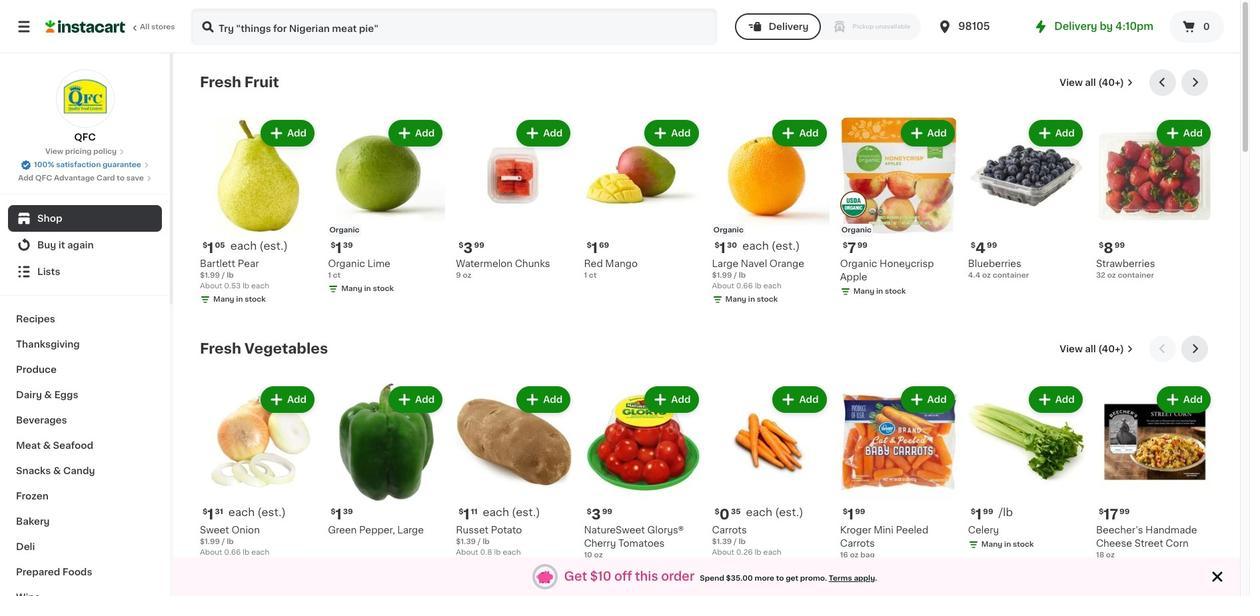 Task type: describe. For each thing, give the bounding box(es) containing it.
in down 0.53
[[236, 296, 243, 303]]

11
[[471, 509, 478, 516]]

$ 3 99 for naturesweet glorys® cherry tomatoes
[[587, 508, 613, 522]]

1 inside $1.30 each (estimated) element
[[720, 241, 726, 255]]

bartlett pear $1.99 / lb about 0.53 lb each
[[200, 259, 269, 290]]

31
[[215, 509, 223, 516]]

99 for strawberries
[[1115, 242, 1126, 249]]

1 vertical spatial view
[[45, 148, 63, 155]]

instacart logo image
[[45, 19, 125, 35]]

terms
[[829, 575, 853, 582]]

corn
[[1166, 539, 1189, 549]]

card
[[97, 175, 115, 182]]

each inside bartlett pear $1.99 / lb about 0.53 lb each
[[251, 283, 269, 290]]

0 horizontal spatial qfc
[[35, 175, 52, 182]]

1 inside the red mango 1 ct
[[584, 272, 587, 279]]

beverages link
[[8, 408, 162, 433]]

$1.99 for onion
[[200, 539, 220, 546]]

99 for kroger mini peeled carrots
[[856, 509, 866, 516]]

organic inside organic honeycrisp apple
[[841, 259, 878, 269]]

beecher's handmade cheese street corn 18 oz
[[1097, 526, 1198, 559]]

& for meat
[[43, 441, 51, 451]]

organic up organic lime 1 ct
[[329, 227, 360, 234]]

deli link
[[8, 535, 162, 560]]

naturesweet glorys® cherry tomatoes 10 oz
[[584, 526, 684, 559]]

35
[[731, 509, 741, 516]]

(40+) for 8
[[1099, 78, 1125, 87]]

navel
[[741, 259, 768, 269]]

$ up organic lime 1 ct
[[331, 242, 336, 249]]

kroger
[[841, 526, 872, 535]]

stock down bartlett pear $1.99 / lb about 0.53 lb each
[[245, 296, 266, 303]]

$ up naturesweet
[[587, 509, 592, 516]]

each (est.) for russet potato
[[483, 507, 540, 518]]

99 left the /lb
[[984, 509, 994, 516]]

0.66 inside large navel orange $1.99 / lb about 0.66 lb each
[[737, 283, 753, 290]]

10
[[584, 552, 593, 559]]

lists
[[37, 267, 60, 277]]

/ inside large navel orange $1.99 / lb about 0.66 lb each
[[734, 272, 737, 279]]

frozen
[[16, 492, 49, 501]]

many in stock up sponsored badge image
[[598, 565, 650, 573]]

all for 17
[[1086, 345, 1097, 354]]

delivery button
[[736, 13, 821, 40]]

stock down large navel orange $1.99 / lb about 0.66 lb each in the right of the page
[[757, 296, 778, 303]]

blueberries 4.4 oz container
[[969, 259, 1030, 279]]

bakery link
[[8, 509, 162, 535]]

1 $ 1 99 from the left
[[843, 508, 866, 522]]

it
[[59, 241, 65, 250]]

foods
[[62, 568, 92, 577]]

this
[[635, 571, 659, 583]]

about for onion
[[200, 549, 222, 557]]

organic up 30
[[714, 227, 744, 234]]

bakery
[[16, 517, 50, 527]]

beverages
[[16, 416, 67, 425]]

$ up green
[[331, 509, 336, 516]]

$ 1 05
[[203, 241, 225, 255]]

& for dairy
[[44, 391, 52, 400]]

stock inside product group
[[885, 288, 906, 295]]

celery
[[969, 526, 1000, 535]]

green pepper, large
[[328, 526, 424, 535]]

by
[[1100, 21, 1114, 31]]

produce link
[[8, 357, 162, 383]]

each inside sweet onion $1.99 / lb about 0.66 lb each
[[251, 549, 270, 557]]

(est.) for russet potato
[[512, 507, 540, 518]]

honeycrisp
[[880, 259, 935, 269]]

1 inside the $1.05 each (estimated) element
[[208, 241, 214, 255]]

add button for russet potato
[[518, 388, 570, 412]]

carrots inside kroger mini peeled carrots 16 oz bag many in stock
[[841, 539, 875, 549]]

about inside carrots $1.39 / lb about 0.26 lb each
[[712, 549, 735, 557]]

pricing
[[65, 148, 92, 155]]

$35.00
[[726, 575, 753, 582]]

0.53
[[224, 283, 241, 290]]

$0.35 each (estimated) element
[[712, 507, 830, 524]]

in inside kroger mini peeled carrots 16 oz bag many in stock
[[877, 565, 884, 573]]

many in stock down organic lime 1 ct
[[341, 285, 394, 293]]

$10
[[590, 571, 612, 583]]

view pricing policy
[[45, 148, 117, 155]]

99 for organic honeycrisp apple
[[858, 242, 868, 249]]

watermelon
[[456, 259, 513, 269]]

$ 17 99
[[1099, 508, 1130, 522]]

each inside carrots $1.39 / lb about 0.26 lb each
[[764, 549, 782, 557]]

32
[[1097, 272, 1106, 279]]

0 inside 0 button
[[1204, 22, 1211, 31]]

stock inside kroger mini peeled carrots 16 oz bag many in stock
[[885, 565, 906, 573]]

98105 button
[[938, 8, 1018, 45]]

red
[[584, 259, 603, 269]]

add button for watermelon chunks
[[518, 121, 570, 145]]

sweet
[[200, 526, 229, 535]]

street
[[1135, 539, 1164, 549]]

add qfc advantage card to save link
[[18, 173, 152, 184]]

each right 35 in the bottom right of the page
[[746, 507, 773, 518]]

all stores link
[[45, 8, 176, 45]]

$ 1 39 for fruit
[[331, 241, 353, 255]]

dairy
[[16, 391, 42, 400]]

$ 1 30
[[715, 241, 738, 255]]

add button for sweet onion
[[262, 388, 313, 412]]

add button for bartlett pear
[[262, 121, 313, 145]]

oz inside naturesweet glorys® cherry tomatoes 10 oz
[[594, 552, 603, 559]]

8
[[1104, 241, 1114, 255]]

many down apple
[[854, 288, 875, 295]]

many down "celery"
[[982, 541, 1003, 549]]

eggs
[[54, 391, 78, 400]]

7
[[848, 241, 857, 255]]

0 vertical spatial to
[[117, 175, 125, 182]]

produce
[[16, 365, 57, 375]]

3 for naturesweet glorys® cherry tomatoes
[[592, 508, 601, 522]]

1 inside $1.11 each (estimated) element
[[464, 508, 470, 522]]

99 for naturesweet glorys® cherry tomatoes
[[602, 509, 613, 516]]

view all (40+) for 17
[[1060, 345, 1125, 354]]

snacks & candy link
[[8, 459, 162, 484]]

get $10 off this order spend $35.00 more to get promo. terms apply .
[[564, 571, 878, 583]]

guarantee
[[103, 161, 141, 169]]

/ for onion
[[222, 539, 225, 546]]

$1.30 each (estimated) element
[[712, 240, 830, 257]]

product group containing 8
[[1097, 117, 1214, 281]]

$ up kroger at bottom
[[843, 509, 848, 516]]

$ 1 11
[[459, 508, 478, 522]]

many in stock down "celery"
[[982, 541, 1035, 549]]

each inside large navel orange $1.99 / lb about 0.66 lb each
[[764, 283, 782, 290]]

add button for strawberries
[[1159, 121, 1210, 145]]

0.8
[[480, 549, 492, 557]]

$ inside $ 1 30
[[715, 242, 720, 249]]

add for strawberries
[[1184, 129, 1203, 138]]

(est.) for bartlett pear
[[260, 241, 288, 251]]

organic inside organic lime 1 ct
[[328, 259, 365, 269]]

each (est.) for sweet onion
[[229, 507, 286, 518]]

many down large navel orange $1.99 / lb about 0.66 lb each in the right of the page
[[726, 296, 747, 303]]

oz inside blueberries 4.4 oz container
[[983, 272, 991, 279]]

many inside kroger mini peeled carrots 16 oz bag many in stock
[[854, 565, 875, 573]]

snacks & candy
[[16, 467, 95, 476]]

fresh for fresh fruit
[[200, 75, 241, 89]]

$ 1 31
[[203, 508, 223, 522]]

/lb
[[999, 507, 1013, 518]]

organic honeycrisp apple
[[841, 259, 935, 282]]

each up pear
[[230, 241, 257, 251]]

$ up watermelon
[[459, 242, 464, 249]]

add for organic honeycrisp apple
[[928, 129, 947, 138]]

qfc logo image
[[56, 69, 114, 128]]

get $10 off this order status
[[559, 570, 883, 584]]

peeled
[[896, 526, 929, 535]]

add for blueberries
[[1056, 129, 1075, 138]]

fruit
[[245, 75, 279, 89]]

100% satisfaction guarantee
[[34, 161, 141, 169]]

thanksgiving link
[[8, 332, 162, 357]]

$ 4 99
[[971, 241, 998, 255]]

$ inside $ 7 99
[[843, 242, 848, 249]]

cheese
[[1097, 539, 1133, 549]]

in down the /lb
[[1005, 541, 1012, 549]]

0 button
[[1170, 11, 1225, 43]]

organic up $ 7 99
[[842, 227, 872, 234]]

view for 3
[[1060, 345, 1083, 354]]

98105
[[959, 21, 991, 31]]

to inside get $10 off this order spend $35.00 more to get promo. terms apply .
[[777, 575, 784, 582]]

each (est.) for bartlett pear
[[230, 241, 288, 251]]

$1.99 per pound element
[[969, 507, 1086, 524]]

naturesweet
[[584, 526, 645, 535]]

each inside "element"
[[229, 507, 255, 518]]

container for 8
[[1118, 272, 1155, 279]]

view pricing policy link
[[45, 147, 125, 157]]

view all (40+) for 8
[[1060, 78, 1125, 87]]

frozen link
[[8, 484, 162, 509]]

fresh for fresh vegetables
[[200, 342, 241, 356]]

stock down $1.99 per pound element
[[1013, 541, 1035, 549]]

all stores
[[140, 23, 175, 31]]

Search field
[[192, 9, 717, 44]]

add button for large navel orange
[[774, 121, 826, 145]]

satisfaction
[[56, 161, 101, 169]]

apply
[[854, 575, 876, 582]]

strawberries 32 oz container
[[1097, 259, 1156, 279]]

large inside large navel orange $1.99 / lb about 0.66 lb each
[[712, 259, 739, 269]]

$1.31 each (estimated) element
[[200, 507, 317, 524]]

add button for organic honeycrisp apple
[[902, 121, 954, 145]]

candy
[[63, 467, 95, 476]]

get
[[786, 575, 799, 582]]

many in stock down 0.53
[[213, 296, 266, 303]]

1 inside "$1.31 each (estimated)" "element"
[[208, 508, 214, 522]]

view for 1
[[1060, 78, 1083, 87]]

many down 0.53
[[213, 296, 234, 303]]

in down organic lime 1 ct
[[364, 285, 371, 293]]

each (est.) for large navel orange
[[743, 241, 800, 251]]

0.26
[[737, 549, 753, 557]]

shop link
[[8, 205, 162, 232]]

(est.) for large navel orange
[[772, 241, 800, 251]]

carrots inside carrots $1.39 / lb about 0.26 lb each
[[712, 526, 747, 535]]

seafood
[[53, 441, 93, 451]]

apple
[[841, 273, 868, 282]]



Task type: locate. For each thing, give the bounding box(es) containing it.
red mango 1 ct
[[584, 259, 638, 279]]

99 for watermelon chunks
[[474, 242, 485, 249]]

4
[[976, 241, 986, 255]]

0 vertical spatial &
[[44, 391, 52, 400]]

large down $ 1 30
[[712, 259, 739, 269]]

sponsored badge image
[[584, 578, 625, 586]]

1 horizontal spatial container
[[1118, 272, 1155, 279]]

many up apply
[[854, 565, 875, 573]]

fresh left fruit
[[200, 75, 241, 89]]

1 horizontal spatial large
[[712, 259, 739, 269]]

(est.) inside "$1.31 each (estimated)" "element"
[[258, 507, 286, 518]]

in up sponsored badge image
[[621, 565, 627, 573]]

1 vertical spatial $ 3 99
[[587, 508, 613, 522]]

0 vertical spatial large
[[712, 259, 739, 269]]

oz right 10
[[594, 552, 603, 559]]

1 horizontal spatial 0
[[1204, 22, 1211, 31]]

strawberries
[[1097, 259, 1156, 269]]

main content containing fresh fruit
[[173, 53, 1241, 597]]

each (est.) inside the $1.05 each (estimated) element
[[230, 241, 288, 251]]

$1.39 down russet
[[456, 539, 476, 546]]

about for potato
[[456, 549, 479, 557]]

4:10pm
[[1116, 21, 1154, 31]]

2 view all (40+) button from the top
[[1055, 336, 1139, 363]]

0 vertical spatial 39
[[343, 242, 353, 249]]

add qfc advantage card to save
[[18, 175, 144, 182]]

watermelon chunks 9 oz
[[456, 259, 550, 279]]

(40+) for 17
[[1099, 345, 1125, 354]]

0 horizontal spatial carrots
[[712, 526, 747, 535]]

99 for beecher's handmade cheese street corn
[[1120, 509, 1130, 516]]

russet potato $1.39 / lb about 0.8 lb each
[[456, 526, 522, 557]]

each (est.) inside $1.30 each (estimated) element
[[743, 241, 800, 251]]

$ up "celery"
[[971, 509, 976, 516]]

0 horizontal spatial 0.66
[[224, 549, 241, 557]]

product group containing 4
[[969, 117, 1086, 281]]

item carousel region containing fresh vegetables
[[200, 336, 1214, 595]]

05
[[215, 242, 225, 249]]

$1.99 down bartlett
[[200, 272, 220, 279]]

(est.) up potato
[[512, 507, 540, 518]]

each (est.) inside $1.11 each (estimated) element
[[483, 507, 540, 518]]

1 $1.39 from the left
[[456, 539, 476, 546]]

each up navel
[[743, 241, 769, 251]]

1 vertical spatial &
[[43, 441, 51, 451]]

add button for carrots
[[774, 388, 826, 412]]

$ 1 39 for vegetables
[[331, 508, 353, 522]]

2 $1.39 from the left
[[712, 539, 732, 546]]

0.66 inside sweet onion $1.99 / lb about 0.66 lb each
[[224, 549, 241, 557]]

about left 0.8
[[456, 549, 479, 557]]

advantage
[[54, 175, 95, 182]]

30
[[727, 242, 738, 249]]

2 ct from the left
[[589, 272, 597, 279]]

2 item carousel region from the top
[[200, 336, 1214, 595]]

russet
[[456, 526, 489, 535]]

about left 0.53
[[200, 283, 222, 290]]

$ 0 35
[[715, 508, 741, 522]]

0 horizontal spatial 0
[[720, 508, 730, 522]]

oz right 18
[[1107, 552, 1115, 559]]

container
[[993, 272, 1030, 279], [1118, 272, 1155, 279]]

view all (40+) button for 17
[[1055, 336, 1139, 363]]

0 vertical spatial fresh
[[200, 75, 241, 89]]

add for carrots
[[800, 395, 819, 405]]

$ up 32
[[1099, 242, 1104, 249]]

0 horizontal spatial $ 3 99
[[459, 241, 485, 255]]

view
[[1060, 78, 1083, 87], [45, 148, 63, 155], [1060, 345, 1083, 354]]

to left get
[[777, 575, 784, 582]]

prepared
[[16, 568, 60, 577]]

buy it again
[[37, 241, 94, 250]]

$ 3 99 for watermelon chunks
[[459, 241, 485, 255]]

(est.) for carrots
[[776, 507, 804, 518]]

2 container from the left
[[1118, 272, 1155, 279]]

$ inside $1.99 per pound element
[[971, 509, 976, 516]]

snacks
[[16, 467, 51, 476]]

add for sweet onion
[[287, 395, 307, 405]]

add for red mango
[[672, 129, 691, 138]]

1 vertical spatial to
[[777, 575, 784, 582]]

0 vertical spatial carrots
[[712, 526, 747, 535]]

carrots down kroger at bottom
[[841, 539, 875, 549]]

None search field
[[191, 8, 718, 45]]

stock down the tomatoes
[[629, 565, 650, 573]]

1 view all (40+) button from the top
[[1055, 69, 1139, 96]]

container for 4
[[993, 272, 1030, 279]]

2 all from the top
[[1086, 345, 1097, 354]]

1 horizontal spatial ct
[[589, 272, 597, 279]]

/ for pear
[[222, 272, 225, 279]]

organic left lime
[[328, 259, 365, 269]]

prepared foods
[[16, 568, 92, 577]]

0 horizontal spatial to
[[117, 175, 125, 182]]

cherry
[[584, 539, 616, 549]]

1 vertical spatial large
[[398, 526, 424, 535]]

$ left 69
[[587, 242, 592, 249]]

order
[[662, 571, 695, 583]]

potato
[[491, 526, 522, 535]]

1
[[208, 241, 214, 255], [336, 241, 342, 255], [592, 241, 598, 255], [720, 241, 726, 255], [328, 272, 331, 279], [584, 272, 587, 279], [208, 508, 214, 522], [336, 508, 342, 522], [464, 508, 470, 522], [848, 508, 854, 522], [976, 508, 982, 522]]

stock
[[373, 285, 394, 293], [885, 288, 906, 295], [245, 296, 266, 303], [757, 296, 778, 303], [1013, 541, 1035, 549], [629, 565, 650, 573], [885, 565, 906, 573]]

add for organic lime
[[415, 129, 435, 138]]

oz right '4.4' at the top right of page
[[983, 272, 991, 279]]

service type group
[[736, 13, 922, 40]]

lb
[[227, 272, 234, 279], [739, 272, 746, 279], [243, 283, 249, 290], [755, 283, 762, 290], [227, 539, 234, 546], [483, 539, 490, 546], [739, 539, 746, 546], [243, 549, 250, 557], [494, 549, 501, 557], [755, 549, 762, 557]]

99 up watermelon
[[474, 242, 485, 249]]

in up "."
[[877, 565, 884, 573]]

oz inside watermelon chunks 9 oz
[[463, 272, 472, 279]]

2 (40+) from the top
[[1099, 345, 1125, 354]]

terms apply button
[[829, 574, 876, 584]]

$1.39
[[456, 539, 476, 546], [712, 539, 732, 546]]

$ inside $ 1 11
[[459, 509, 464, 516]]

$1.99
[[200, 272, 220, 279], [712, 272, 732, 279], [200, 539, 220, 546]]

add button for green pepper, large
[[390, 388, 442, 412]]

organic up apple
[[841, 259, 878, 269]]

& left candy
[[53, 467, 61, 476]]

about inside large navel orange $1.99 / lb about 0.66 lb each
[[712, 283, 735, 290]]

close image
[[1210, 569, 1226, 585]]

$ 3 99 up watermelon
[[459, 241, 485, 255]]

vegetables
[[245, 342, 328, 356]]

2 $ 1 99 from the left
[[971, 508, 994, 522]]

stock down lime
[[373, 285, 394, 293]]

oz inside kroger mini peeled carrots 16 oz bag many in stock
[[850, 552, 859, 559]]

1 horizontal spatial delivery
[[1055, 21, 1098, 31]]

each (est.) up orange
[[743, 241, 800, 251]]

add for russet potato
[[543, 395, 563, 405]]

oz inside the strawberries 32 oz container
[[1108, 272, 1117, 279]]

lime
[[368, 259, 391, 269]]

again
[[67, 241, 94, 250]]

$ inside $ 8 99
[[1099, 242, 1104, 249]]

99 right 4
[[987, 242, 998, 249]]

1 vertical spatial item carousel region
[[200, 336, 1214, 595]]

carrots
[[712, 526, 747, 535], [841, 539, 875, 549]]

pear
[[238, 259, 259, 269]]

99 right 8
[[1115, 242, 1126, 249]]

1 vertical spatial qfc
[[35, 175, 52, 182]]

all for 8
[[1086, 78, 1097, 87]]

large
[[712, 259, 739, 269], [398, 526, 424, 535]]

1 horizontal spatial 0.66
[[737, 283, 753, 290]]

1 vertical spatial 0
[[720, 508, 730, 522]]

$1.11 each (estimated) element
[[456, 507, 574, 524]]

add for large navel orange
[[800, 129, 819, 138]]

(est.) up orange
[[772, 241, 800, 251]]

1 vertical spatial 39
[[343, 509, 353, 516]]

$1.99 inside sweet onion $1.99 / lb about 0.66 lb each
[[200, 539, 220, 546]]

1 vertical spatial all
[[1086, 345, 1097, 354]]

add for celery
[[1056, 395, 1075, 405]]

add for kroger mini peeled carrots
[[928, 395, 947, 405]]

$
[[203, 242, 208, 249], [331, 242, 336, 249], [459, 242, 464, 249], [587, 242, 592, 249], [715, 242, 720, 249], [843, 242, 848, 249], [971, 242, 976, 249], [1099, 242, 1104, 249], [203, 509, 208, 516], [331, 509, 336, 516], [459, 509, 464, 516], [587, 509, 592, 516], [715, 509, 720, 516], [843, 509, 848, 516], [971, 509, 976, 516], [1099, 509, 1104, 516]]

/ inside bartlett pear $1.99 / lb about 0.53 lb each
[[222, 272, 225, 279]]

$ 1 69
[[587, 241, 609, 255]]

$1.39 inside carrots $1.39 / lb about 0.26 lb each
[[712, 539, 732, 546]]

39 for fresh fruit
[[343, 242, 353, 249]]

$1.99 down sweet
[[200, 539, 220, 546]]

0 vertical spatial $ 1 39
[[331, 241, 353, 255]]

meat & seafood
[[16, 441, 93, 451]]

1 container from the left
[[993, 272, 1030, 279]]

& right meat
[[43, 441, 51, 451]]

delivery for delivery by 4:10pm
[[1055, 21, 1098, 31]]

add for green pepper, large
[[415, 395, 435, 405]]

99 inside $ 8 99
[[1115, 242, 1126, 249]]

add button for blueberries
[[1031, 121, 1082, 145]]

1 inside $1.99 per pound element
[[976, 508, 982, 522]]

17
[[1104, 508, 1119, 522]]

each (est.) inside "$1.31 each (estimated)" "element"
[[229, 507, 286, 518]]

0 vertical spatial 0.66
[[737, 283, 753, 290]]

(est.) up onion
[[258, 507, 286, 518]]

delivery for delivery
[[769, 22, 809, 31]]

in down organic honeycrisp apple
[[877, 288, 884, 295]]

99 right 17
[[1120, 509, 1130, 516]]

meat & seafood link
[[8, 433, 162, 459]]

$ inside $ 1 69
[[587, 242, 592, 249]]

0 horizontal spatial large
[[398, 526, 424, 535]]

buy it again link
[[8, 232, 162, 259]]

$1.39 down $ 0 35
[[712, 539, 732, 546]]

green
[[328, 526, 357, 535]]

1 horizontal spatial $1.39
[[712, 539, 732, 546]]

main content
[[173, 53, 1241, 597]]

0 vertical spatial all
[[1086, 78, 1097, 87]]

oz right 16
[[850, 552, 859, 559]]

$ left 30
[[715, 242, 720, 249]]

about inside the "russet potato $1.39 / lb about 0.8 lb each"
[[456, 549, 479, 557]]

all
[[1086, 78, 1097, 87], [1086, 345, 1097, 354]]

1 vertical spatial view all (40+) button
[[1055, 336, 1139, 363]]

fresh down 0.53
[[200, 342, 241, 356]]

$ up blueberries
[[971, 242, 976, 249]]

.
[[876, 575, 878, 582]]

$ inside $ 1 31
[[203, 509, 208, 516]]

0 horizontal spatial 3
[[464, 241, 473, 255]]

0 vertical spatial view all (40+)
[[1060, 78, 1125, 87]]

oz
[[463, 272, 472, 279], [983, 272, 991, 279], [1108, 272, 1117, 279], [594, 552, 603, 559], [850, 552, 859, 559], [1107, 552, 1115, 559]]

1 horizontal spatial 3
[[592, 508, 601, 522]]

each up onion
[[229, 507, 255, 518]]

$1.99 inside bartlett pear $1.99 / lb about 0.53 lb each
[[200, 272, 220, 279]]

(est.) for sweet onion
[[258, 507, 286, 518]]

organic lime 1 ct
[[328, 259, 391, 279]]

product group containing 7
[[841, 117, 958, 300]]

1 (40+) from the top
[[1099, 78, 1125, 87]]

thanksgiving
[[16, 340, 80, 349]]

add for watermelon chunks
[[543, 129, 563, 138]]

all
[[140, 23, 150, 31]]

$1.99 inside large navel orange $1.99 / lb about 0.66 lb each
[[712, 272, 732, 279]]

/ down $ 1 30
[[734, 272, 737, 279]]

bartlett
[[200, 259, 235, 269]]

99 right 7
[[858, 242, 868, 249]]

1 39 from the top
[[343, 242, 353, 249]]

1 horizontal spatial $ 1 99
[[971, 508, 994, 522]]

2 vertical spatial &
[[53, 467, 61, 476]]

delivery inside button
[[769, 22, 809, 31]]

each (est.) for carrots
[[746, 507, 804, 518]]

container down strawberries
[[1118, 272, 1155, 279]]

0 vertical spatial 3
[[464, 241, 473, 255]]

1 horizontal spatial carrots
[[841, 539, 875, 549]]

large right pepper,
[[398, 526, 424, 535]]

1 view all (40+) from the top
[[1060, 78, 1125, 87]]

to
[[117, 175, 125, 182], [777, 575, 784, 582]]

(est.) inside $1.30 each (estimated) element
[[772, 241, 800, 251]]

1 vertical spatial carrots
[[841, 539, 875, 549]]

1 inside organic lime 1 ct
[[328, 272, 331, 279]]

1 $ 1 39 from the top
[[331, 241, 353, 255]]

1 fresh from the top
[[200, 75, 241, 89]]

ct inside the red mango 1 ct
[[589, 272, 597, 279]]

each (est.) up potato
[[483, 507, 540, 518]]

many in stock down large navel orange $1.99 / lb about 0.66 lb each in the right of the page
[[726, 296, 778, 303]]

carrots down $ 0 35
[[712, 526, 747, 535]]

each (est.) inside $0.35 each (estimated) element
[[746, 507, 804, 518]]

1 ct from the left
[[333, 272, 341, 279]]

0.66 down onion
[[224, 549, 241, 557]]

ct inside organic lime 1 ct
[[333, 272, 341, 279]]

get
[[564, 571, 587, 583]]

4.4
[[969, 272, 981, 279]]

3 for watermelon chunks
[[464, 241, 473, 255]]

99 inside $ 4 99
[[987, 242, 998, 249]]

0 vertical spatial qfc
[[74, 133, 96, 142]]

$ inside $ 4 99
[[971, 242, 976, 249]]

1 horizontal spatial qfc
[[74, 133, 96, 142]]

$ left "31"
[[203, 509, 208, 516]]

view all (40+) button
[[1055, 69, 1139, 96], [1055, 336, 1139, 363]]

1 horizontal spatial to
[[777, 575, 784, 582]]

$ left 05
[[203, 242, 208, 249]]

$1.99 for pear
[[200, 272, 220, 279]]

ct
[[333, 272, 341, 279], [589, 272, 597, 279]]

carrots $1.39 / lb about 0.26 lb each
[[712, 526, 782, 557]]

1 vertical spatial fresh
[[200, 342, 241, 356]]

each (est.) up pear
[[230, 241, 288, 251]]

qfc up view pricing policy link
[[74, 133, 96, 142]]

chunks
[[515, 259, 550, 269]]

16
[[841, 552, 849, 559]]

container inside the strawberries 32 oz container
[[1118, 272, 1155, 279]]

mini
[[874, 526, 894, 535]]

stores
[[151, 23, 175, 31]]

off
[[615, 571, 632, 583]]

(est.) inside the $1.05 each (estimated) element
[[260, 241, 288, 251]]

ct for red
[[589, 272, 597, 279]]

delivery by 4:10pm
[[1055, 21, 1154, 31]]

oz right the 9
[[463, 272, 472, 279]]

many in stock down organic honeycrisp apple
[[854, 288, 906, 295]]

to down guarantee
[[117, 175, 125, 182]]

stock down mini
[[885, 565, 906, 573]]

meat
[[16, 441, 41, 451]]

item carousel region
[[200, 69, 1214, 325], [200, 336, 1214, 595]]

tomatoes
[[619, 539, 665, 549]]

$ 3 99 up naturesweet
[[587, 508, 613, 522]]

recipes
[[16, 315, 55, 324]]

0 horizontal spatial container
[[993, 272, 1030, 279]]

1 vertical spatial 0.66
[[224, 549, 241, 557]]

3 up naturesweet
[[592, 508, 601, 522]]

2 $ 1 39 from the top
[[331, 508, 353, 522]]

0 vertical spatial view
[[1060, 78, 1083, 87]]

fresh
[[200, 75, 241, 89], [200, 342, 241, 356]]

$ 1 99 up kroger at bottom
[[843, 508, 866, 522]]

$ 8 99
[[1099, 241, 1126, 255]]

each down onion
[[251, 549, 270, 557]]

$ 1 39 up green
[[331, 508, 353, 522]]

1 item carousel region from the top
[[200, 69, 1214, 325]]

/ down bartlett
[[222, 272, 225, 279]]

1 all from the top
[[1086, 78, 1097, 87]]

each down orange
[[764, 283, 782, 290]]

99 up naturesweet
[[602, 509, 613, 516]]

in down large navel orange $1.99 / lb about 0.66 lb each in the right of the page
[[749, 296, 755, 303]]

1 vertical spatial view all (40+)
[[1060, 345, 1125, 354]]

$ 1 39 up organic lime 1 ct
[[331, 241, 353, 255]]

about down $ 1 30
[[712, 283, 735, 290]]

$ up apple
[[843, 242, 848, 249]]

many up sponsored badge image
[[598, 565, 619, 573]]

1 vertical spatial 3
[[592, 508, 601, 522]]

ct for organic
[[333, 272, 341, 279]]

add button for red mango
[[646, 121, 698, 145]]

$ left 35 in the bottom right of the page
[[715, 509, 720, 516]]

item badge image
[[841, 191, 867, 218]]

$1.39 inside the "russet potato $1.39 / lb about 0.8 lb each"
[[456, 539, 476, 546]]

0 horizontal spatial $1.39
[[456, 539, 476, 546]]

$ 3 99
[[459, 241, 485, 255], [587, 508, 613, 522]]

1 vertical spatial (40+)
[[1099, 345, 1125, 354]]

0 horizontal spatial $ 1 99
[[843, 508, 866, 522]]

$ up beecher's
[[1099, 509, 1104, 516]]

39 up organic lime 1 ct
[[343, 242, 353, 249]]

mango
[[606, 259, 638, 269]]

& for snacks
[[53, 467, 61, 476]]

shop
[[37, 214, 62, 223]]

oz inside 'beecher's handmade cheese street corn 18 oz'
[[1107, 552, 1115, 559]]

about left the 0.26
[[712, 549, 735, 557]]

0 horizontal spatial delivery
[[769, 22, 809, 31]]

organic
[[329, 227, 360, 234], [714, 227, 744, 234], [842, 227, 872, 234], [328, 259, 365, 269], [841, 259, 878, 269]]

1 horizontal spatial $ 3 99
[[587, 508, 613, 522]]

each (est.) right 35 in the bottom right of the page
[[746, 507, 804, 518]]

each up more
[[764, 549, 782, 557]]

prepared foods link
[[8, 560, 162, 585]]

view all (40+) button for 8
[[1055, 69, 1139, 96]]

0 horizontal spatial ct
[[333, 272, 341, 279]]

0 vertical spatial (40+)
[[1099, 78, 1125, 87]]

/ up the 0.26
[[734, 539, 737, 546]]

each (est.)
[[230, 241, 288, 251], [743, 241, 800, 251], [229, 507, 286, 518], [483, 507, 540, 518], [746, 507, 804, 518]]

add button for organic lime
[[390, 121, 442, 145]]

2 39 from the top
[[343, 509, 353, 516]]

0 vertical spatial 0
[[1204, 22, 1211, 31]]

policy
[[93, 148, 117, 155]]

/ for potato
[[478, 539, 481, 546]]

99 for blueberries
[[987, 242, 998, 249]]

0 vertical spatial item carousel region
[[200, 69, 1214, 325]]

$1.05 each (estimated) element
[[200, 240, 317, 257]]

each inside the "russet potato $1.39 / lb about 0.8 lb each"
[[503, 549, 521, 557]]

item carousel region containing fresh fruit
[[200, 69, 1214, 325]]

/ inside the "russet potato $1.39 / lb about 0.8 lb each"
[[478, 539, 481, 546]]

product group containing 17
[[1097, 384, 1214, 589]]

/ up 0.8
[[478, 539, 481, 546]]

0 vertical spatial $ 3 99
[[459, 241, 485, 255]]

add for bartlett pear
[[287, 129, 307, 138]]

$ 1 99 inside $1.99 per pound element
[[971, 508, 994, 522]]

0 vertical spatial view all (40+) button
[[1055, 69, 1139, 96]]

each up potato
[[483, 507, 509, 518]]

add button for kroger mini peeled carrots
[[902, 388, 954, 412]]

each down potato
[[503, 549, 521, 557]]

$ inside $ 1 05
[[203, 242, 208, 249]]

99 up kroger at bottom
[[856, 509, 866, 516]]

/ inside carrots $1.39 / lb about 0.26 lb each
[[734, 539, 737, 546]]

(est.) inside $0.35 each (estimated) element
[[776, 507, 804, 518]]

39 for fresh vegetables
[[343, 509, 353, 516]]

about inside bartlett pear $1.99 / lb about 0.53 lb each
[[200, 283, 222, 290]]

$ inside $ 17 99
[[1099, 509, 1104, 516]]

/ down sweet
[[222, 539, 225, 546]]

many down organic lime 1 ct
[[341, 285, 363, 293]]

product group
[[200, 117, 317, 308], [328, 117, 446, 297], [456, 117, 574, 281], [584, 117, 702, 281], [712, 117, 830, 308], [841, 117, 958, 300], [969, 117, 1086, 281], [1097, 117, 1214, 281], [200, 384, 317, 575], [328, 384, 446, 537], [456, 384, 574, 575], [584, 384, 702, 589], [712, 384, 830, 575], [841, 384, 958, 577], [969, 384, 1086, 553], [1097, 384, 1214, 589]]

$1.99 down $ 1 30
[[712, 272, 732, 279]]

/ inside sweet onion $1.99 / lb about 0.66 lb each
[[222, 539, 225, 546]]

container inside blueberries 4.4 oz container
[[993, 272, 1030, 279]]

99 inside $ 17 99
[[1120, 509, 1130, 516]]

add button for celery
[[1031, 388, 1082, 412]]

about down sweet
[[200, 549, 222, 557]]

0 inside $0.35 each (estimated) element
[[720, 508, 730, 522]]

about inside sweet onion $1.99 / lb about 0.66 lb each
[[200, 549, 222, 557]]

$ inside $ 0 35
[[715, 509, 720, 516]]

2 view all (40+) from the top
[[1060, 345, 1125, 354]]

99
[[474, 242, 485, 249], [858, 242, 868, 249], [987, 242, 998, 249], [1115, 242, 1126, 249], [602, 509, 613, 516], [856, 509, 866, 516], [984, 509, 994, 516], [1120, 509, 1130, 516]]

1 vertical spatial $ 1 39
[[331, 508, 353, 522]]

2 vertical spatial view
[[1060, 345, 1083, 354]]

(est.) up carrots $1.39 / lb about 0.26 lb each at right
[[776, 507, 804, 518]]

9
[[456, 272, 461, 279]]

about for pear
[[200, 283, 222, 290]]

(est.) inside $1.11 each (estimated) element
[[512, 507, 540, 518]]

2 fresh from the top
[[200, 342, 241, 356]]

99 inside $ 7 99
[[858, 242, 868, 249]]

sweet onion $1.99 / lb about 0.66 lb each
[[200, 526, 270, 557]]

product group containing 0
[[712, 384, 830, 575]]



Task type: vqa. For each thing, say whether or not it's contained in the screenshot.
FIVE BELOW GIFT BOWS 40 CT on the top of the page
no



